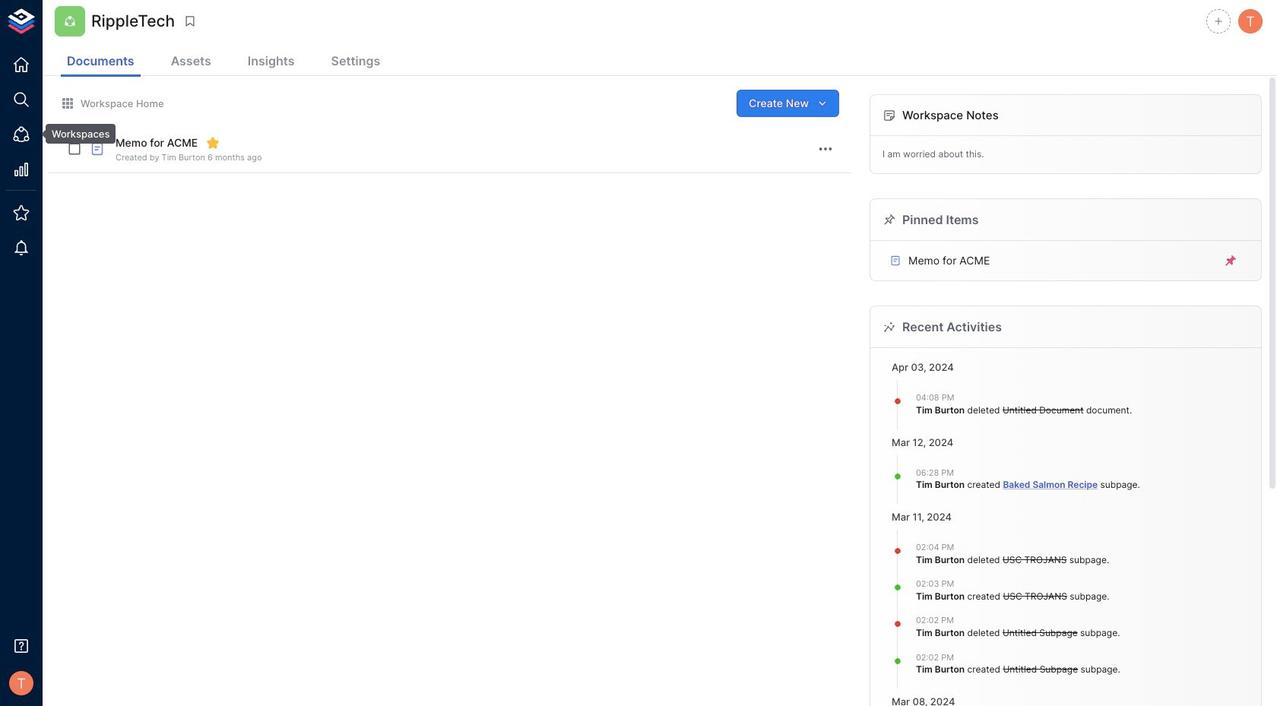 Task type: locate. For each thing, give the bounding box(es) containing it.
tooltip
[[35, 124, 116, 144]]

bookmark image
[[183, 14, 197, 28]]

unpin image
[[1224, 254, 1237, 268]]



Task type: vqa. For each thing, say whether or not it's contained in the screenshot.
Favorite image
no



Task type: describe. For each thing, give the bounding box(es) containing it.
remove favorite image
[[206, 136, 220, 150]]



